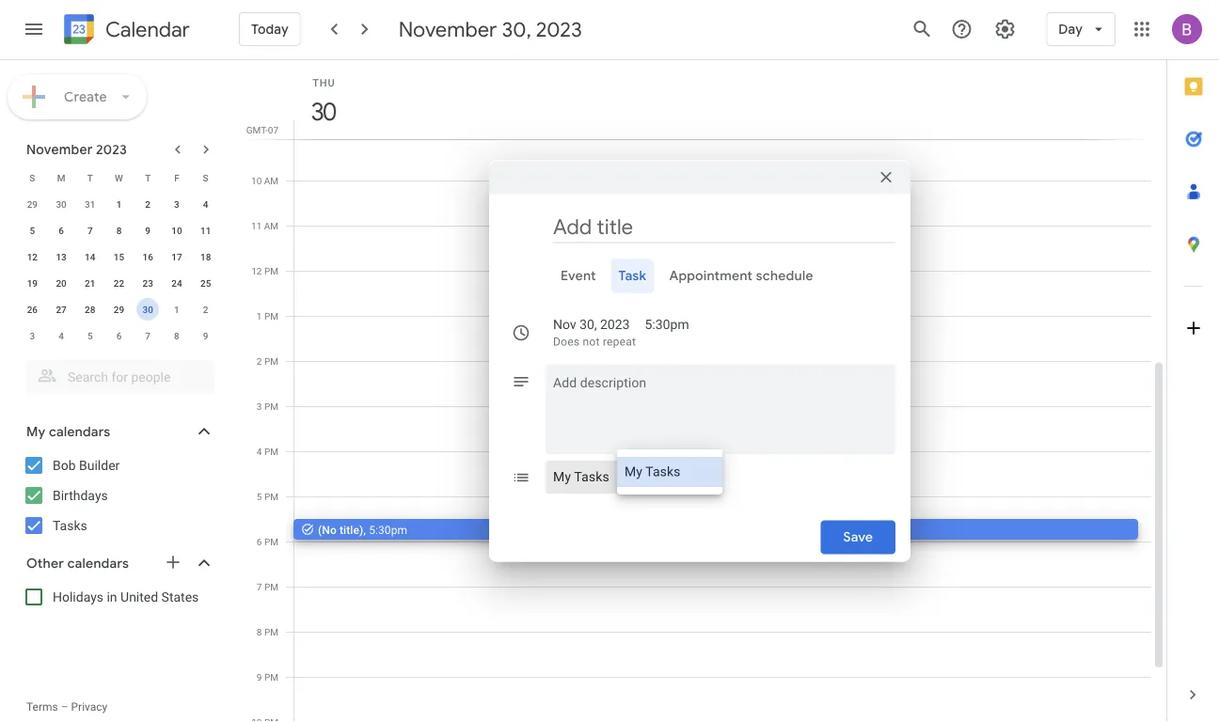 Task type: locate. For each thing, give the bounding box(es) containing it.
6 row from the top
[[18, 296, 220, 323]]

30
[[310, 96, 335, 127], [56, 199, 67, 210], [143, 304, 153, 315]]

22 element
[[108, 272, 130, 295]]

8 down '7 pm'
[[257, 627, 262, 638]]

14 element
[[79, 246, 101, 268]]

0 horizontal spatial 8
[[116, 225, 122, 236]]

10 for 10 am
[[251, 175, 262, 186]]

3 down the f
[[174, 199, 179, 210]]

my tasks option
[[617, 457, 723, 487]]

1 vertical spatial 5:30pm
[[369, 524, 408, 537]]

0 horizontal spatial 5
[[30, 225, 35, 236]]

1 horizontal spatial 2023
[[536, 16, 582, 42]]

0 vertical spatial 5
[[30, 225, 35, 236]]

pm up '7 pm'
[[264, 536, 279, 548]]

28 element
[[79, 298, 101, 321]]

does not repeat
[[553, 335, 636, 349]]

main drawer image
[[23, 18, 45, 40]]

row containing 3
[[18, 323, 220, 349]]

Search for people text field
[[38, 360, 203, 394]]

row containing 19
[[18, 270, 220, 296]]

states
[[161, 590, 199, 605]]

0 vertical spatial november
[[399, 16, 497, 42]]

29
[[27, 199, 38, 210], [114, 304, 124, 315]]

6 down october 30 element
[[59, 225, 64, 236]]

1 inside 30 grid
[[257, 311, 262, 322]]

november for november 2023
[[26, 141, 93, 158]]

2 down 25 element
[[203, 304, 208, 315]]

0 horizontal spatial 3
[[30, 330, 35, 342]]

9 down 8 pm on the bottom left
[[257, 672, 262, 683]]

united
[[121, 590, 158, 605]]

23 element
[[137, 272, 159, 295]]

0 vertical spatial 2023
[[536, 16, 582, 42]]

december 1 element
[[166, 298, 188, 321]]

9 for december 9 element
[[203, 330, 208, 342]]

10
[[251, 175, 262, 186], [171, 225, 182, 236]]

0 horizontal spatial 30,
[[502, 16, 531, 42]]

1 vertical spatial 2023
[[96, 141, 127, 158]]

calendars for my calendars
[[49, 424, 110, 440]]

9 for 9 am
[[257, 130, 262, 141]]

5 down 28 element at the top
[[87, 330, 93, 342]]

8 pm from the top
[[264, 582, 279, 593]]

pm down 8 pm on the bottom left
[[264, 672, 279, 683]]

12 down 11 am
[[251, 265, 262, 277]]

s
[[29, 172, 35, 183], [203, 172, 209, 183]]

am up 12 pm
[[264, 220, 279, 231]]

1 horizontal spatial 10
[[251, 175, 262, 186]]

20
[[56, 278, 67, 289]]

1 vertical spatial 30
[[56, 199, 67, 210]]

tab list
[[1168, 60, 1220, 669], [504, 259, 896, 293]]

row group
[[18, 191, 220, 349]]

11 down 10 am
[[251, 220, 262, 231]]

t left the f
[[145, 172, 151, 183]]

december 9 element
[[194, 325, 217, 347]]

2
[[145, 199, 151, 210], [203, 304, 208, 315], [257, 356, 262, 367]]

1 vertical spatial calendars
[[67, 555, 129, 572]]

30 inside thu 30
[[310, 96, 335, 127]]

row up october 31 element
[[18, 165, 220, 191]]

24 element
[[166, 272, 188, 295]]

7 row from the top
[[18, 323, 220, 349]]

pm down 4 pm
[[264, 491, 279, 502]]

row
[[18, 165, 220, 191], [18, 191, 220, 217], [18, 217, 220, 244], [18, 244, 220, 270], [18, 270, 220, 296], [18, 296, 220, 323], [18, 323, 220, 349]]

12 for 12
[[27, 251, 38, 263]]

2 horizontal spatial 2
[[257, 356, 262, 367]]

4 row from the top
[[18, 244, 220, 270]]

30 down '23'
[[143, 304, 153, 315]]

10 inside row
[[171, 225, 182, 236]]

pm for 2 pm
[[264, 356, 279, 367]]

2 horizontal spatial 8
[[257, 627, 262, 638]]

10 inside 30 grid
[[251, 175, 262, 186]]

pm up 8 pm on the bottom left
[[264, 582, 279, 593]]

pm
[[264, 265, 279, 277], [264, 311, 279, 322], [264, 356, 279, 367], [264, 401, 279, 412], [264, 446, 279, 457], [264, 491, 279, 502], [264, 536, 279, 548], [264, 582, 279, 593], [264, 627, 279, 638], [264, 672, 279, 683]]

calendars for other calendars
[[67, 555, 129, 572]]

0 horizontal spatial 30
[[56, 199, 67, 210]]

25 element
[[194, 272, 217, 295]]

1 for 1 pm
[[257, 311, 262, 322]]

3 down 26 element
[[30, 330, 35, 342]]

0 horizontal spatial 12
[[27, 251, 38, 263]]

1 horizontal spatial 11
[[251, 220, 262, 231]]

1 horizontal spatial 7
[[145, 330, 151, 342]]

tasks
[[53, 518, 87, 534]]

pm down '7 pm'
[[264, 627, 279, 638]]

2 vertical spatial 4
[[257, 446, 262, 457]]

2 for 2 pm
[[257, 356, 262, 367]]

1 vertical spatial november
[[26, 141, 93, 158]]

16 element
[[137, 246, 159, 268]]

1 vertical spatial 29
[[114, 304, 124, 315]]

1 vertical spatial 8
[[174, 330, 179, 342]]

0 horizontal spatial 29
[[27, 199, 38, 210]]

5 inside 30 grid
[[257, 491, 262, 502]]

2 pm
[[257, 356, 279, 367]]

9 up 16 "element"
[[145, 225, 151, 236]]

30 down m
[[56, 199, 67, 210]]

7 up 14 element
[[87, 225, 93, 236]]

1 horizontal spatial 5:30pm
[[645, 317, 689, 333]]

1 vertical spatial 4
[[59, 330, 64, 342]]

calendars up bob builder
[[49, 424, 110, 440]]

pm up 2 pm
[[264, 311, 279, 322]]

row containing s
[[18, 165, 220, 191]]

pm for 7 pm
[[264, 582, 279, 593]]

today button
[[239, 7, 301, 52]]

6 inside 30 grid
[[257, 536, 262, 548]]

5
[[30, 225, 35, 236], [87, 330, 93, 342], [257, 491, 262, 502]]

row containing 12
[[18, 244, 220, 270]]

(no
[[318, 524, 337, 537]]

my calendars button
[[4, 417, 233, 447]]

0 vertical spatial 8
[[116, 225, 122, 236]]

1 vertical spatial 2
[[203, 304, 208, 315]]

30 down thu
[[310, 96, 335, 127]]

0 horizontal spatial 2023
[[96, 141, 127, 158]]

5:30pm down 'task' button
[[645, 317, 689, 333]]

8 up 15 element
[[116, 225, 122, 236]]

6 pm
[[257, 536, 279, 548]]

2023
[[536, 16, 582, 42], [96, 141, 127, 158], [600, 317, 630, 333]]

3 for december 3 element
[[30, 330, 35, 342]]

pm up 4 pm
[[264, 401, 279, 412]]

does
[[553, 335, 580, 349]]

5 row from the top
[[18, 270, 220, 296]]

None search field
[[0, 353, 233, 394]]

0 horizontal spatial tab list
[[504, 259, 896, 293]]

row group containing 29
[[18, 191, 220, 349]]

calendars
[[49, 424, 110, 440], [67, 555, 129, 572]]

november
[[399, 16, 497, 42], [26, 141, 93, 158]]

row up december 6 element
[[18, 296, 220, 323]]

s right the f
[[203, 172, 209, 183]]

2 horizontal spatial 30
[[310, 96, 335, 127]]

2 vertical spatial 30
[[143, 304, 153, 315]]

1 vertical spatial 5
[[87, 330, 93, 342]]

2 inside 30 grid
[[257, 356, 262, 367]]

2 horizontal spatial 7
[[257, 582, 262, 593]]

row down w
[[18, 191, 220, 217]]

december 5 element
[[79, 325, 101, 347]]

1 vertical spatial am
[[264, 175, 279, 186]]

9
[[257, 130, 262, 141], [145, 225, 151, 236], [203, 330, 208, 342], [257, 672, 262, 683]]

4 pm from the top
[[264, 401, 279, 412]]

10 pm from the top
[[264, 672, 279, 683]]

december 6 element
[[108, 325, 130, 347]]

1 am from the top
[[264, 130, 279, 141]]

2 horizontal spatial 1
[[257, 311, 262, 322]]

0 horizontal spatial 6
[[59, 225, 64, 236]]

2 horizontal spatial 2023
[[600, 317, 630, 333]]

2023 for november 30, 2023
[[536, 16, 582, 42]]

8 for 8 pm
[[257, 627, 262, 638]]

3 inside december 3 element
[[30, 330, 35, 342]]

1 horizontal spatial 29
[[114, 304, 124, 315]]

1
[[116, 199, 122, 210], [174, 304, 179, 315], [257, 311, 262, 322]]

row up 22 element
[[18, 244, 220, 270]]

0 horizontal spatial 2
[[145, 199, 151, 210]]

4 inside 'element'
[[59, 330, 64, 342]]

calendars inside other calendars dropdown button
[[67, 555, 129, 572]]

0 vertical spatial calendars
[[49, 424, 110, 440]]

nov
[[553, 317, 576, 333]]

not
[[583, 335, 600, 349]]

1 horizontal spatial 8
[[174, 330, 179, 342]]

my calendars list
[[4, 451, 233, 541]]

calendar
[[105, 16, 190, 43]]

2 vertical spatial am
[[264, 220, 279, 231]]

3 pm
[[257, 401, 279, 412]]

2 row from the top
[[18, 191, 220, 217]]

7 for 7 pm
[[257, 582, 262, 593]]

t up october 31 element
[[87, 172, 93, 183]]

schedule
[[756, 268, 813, 284]]

1 vertical spatial 6
[[116, 330, 122, 342]]

13
[[56, 251, 67, 263]]

t
[[87, 172, 93, 183], [145, 172, 151, 183]]

1 pm from the top
[[264, 265, 279, 277]]

2 horizontal spatial 4
[[257, 446, 262, 457]]

9 pm from the top
[[264, 627, 279, 638]]

2 horizontal spatial 6
[[257, 536, 262, 548]]

1 horizontal spatial 5
[[87, 330, 93, 342]]

26 element
[[21, 298, 44, 321]]

2 vertical spatial 6
[[257, 536, 262, 548]]

1 vertical spatial 10
[[171, 225, 182, 236]]

2 horizontal spatial 3
[[257, 401, 262, 412]]

2 down 1 pm
[[257, 356, 262, 367]]

17
[[171, 251, 182, 263]]

october 29 element
[[21, 193, 44, 215]]

0 horizontal spatial 10
[[171, 225, 182, 236]]

(no title) , 5:30pm
[[318, 524, 408, 537]]

30,
[[502, 16, 531, 42], [580, 317, 597, 333]]

12 up 19
[[27, 251, 38, 263]]

9 left 07
[[257, 130, 262, 141]]

7 for december 7 element on the top of page
[[145, 330, 151, 342]]

5:30pm inside 30 grid
[[369, 524, 408, 537]]

9 down december 2 element
[[203, 330, 208, 342]]

0 vertical spatial 6
[[59, 225, 64, 236]]

6 pm from the top
[[264, 491, 279, 502]]

7 pm from the top
[[264, 536, 279, 548]]

1 horizontal spatial t
[[145, 172, 151, 183]]

3
[[174, 199, 179, 210], [30, 330, 35, 342], [257, 401, 262, 412]]

4
[[203, 199, 208, 210], [59, 330, 64, 342], [257, 446, 262, 457]]

4 down 27 element
[[59, 330, 64, 342]]

6 for 6 pm
[[257, 536, 262, 548]]

8 down december 1 element
[[174, 330, 179, 342]]

2 vertical spatial 2
[[257, 356, 262, 367]]

2 vertical spatial 8
[[257, 627, 262, 638]]

0 vertical spatial 30,
[[502, 16, 531, 42]]

0 horizontal spatial t
[[87, 172, 93, 183]]

2 t from the left
[[145, 172, 151, 183]]

2 vertical spatial 3
[[257, 401, 262, 412]]

terms – privacy
[[26, 701, 108, 714]]

3 am from the top
[[264, 220, 279, 231]]

3 pm from the top
[[264, 356, 279, 367]]

18 element
[[194, 246, 217, 268]]

7 down the 30 "element"
[[145, 330, 151, 342]]

4 inside 30 grid
[[257, 446, 262, 457]]

3 row from the top
[[18, 217, 220, 244]]

0 vertical spatial 2
[[145, 199, 151, 210]]

2 vertical spatial 5
[[257, 491, 262, 502]]

0 horizontal spatial s
[[29, 172, 35, 183]]

2 vertical spatial 7
[[257, 582, 262, 593]]

1 down 12 pm
[[257, 311, 262, 322]]

2 vertical spatial 2023
[[600, 317, 630, 333]]

2 am from the top
[[264, 175, 279, 186]]

0 vertical spatial am
[[264, 130, 279, 141]]

settings menu image
[[994, 18, 1016, 40]]

november for november 30, 2023
[[399, 16, 497, 42]]

appointment schedule button
[[662, 259, 821, 293]]

1 horizontal spatial s
[[203, 172, 209, 183]]

1 horizontal spatial 12
[[251, 265, 262, 277]]

3 inside 30 grid
[[257, 401, 262, 412]]

1 vertical spatial 30,
[[580, 317, 597, 333]]

3 up 4 pm
[[257, 401, 262, 412]]

0 horizontal spatial 4
[[59, 330, 64, 342]]

11 inside row
[[200, 225, 211, 236]]

12 for 12 pm
[[251, 265, 262, 277]]

my calendars
[[26, 424, 110, 440]]

5 down 4 pm
[[257, 491, 262, 502]]

8 for december 8 element in the top of the page
[[174, 330, 179, 342]]

1 horizontal spatial 30,
[[580, 317, 597, 333]]

0 vertical spatial 29
[[27, 199, 38, 210]]

2 pm from the top
[[264, 311, 279, 322]]

am down 9 am
[[264, 175, 279, 186]]

1 horizontal spatial 1
[[174, 304, 179, 315]]

day
[[1059, 21, 1083, 37]]

pm down 1 pm
[[264, 356, 279, 367]]

1 horizontal spatial 3
[[174, 199, 179, 210]]

6
[[59, 225, 64, 236], [116, 330, 122, 342], [257, 536, 262, 548]]

december 3 element
[[21, 325, 44, 347]]

november 2023 grid
[[18, 165, 220, 349]]

10 am
[[251, 175, 279, 186]]

12 inside 30 grid
[[251, 265, 262, 277]]

4 for december 4 'element'
[[59, 330, 64, 342]]

12
[[27, 251, 38, 263], [251, 265, 262, 277]]

15
[[114, 251, 124, 263]]

6 down 5 pm
[[257, 536, 262, 548]]

4 up 5 pm
[[257, 446, 262, 457]]

1 horizontal spatial november
[[399, 16, 497, 42]]

my
[[26, 424, 46, 440]]

30 inside "element"
[[143, 304, 153, 315]]

appointment schedule
[[669, 268, 813, 284]]

5:30pm
[[645, 317, 689, 333], [369, 524, 408, 537]]

6 down 29 element
[[116, 330, 122, 342]]

5 pm from the top
[[264, 446, 279, 457]]

29 for 29 element
[[114, 304, 124, 315]]

8 inside 30 grid
[[257, 627, 262, 638]]

5 down "october 29" element
[[30, 225, 35, 236]]

1 horizontal spatial 4
[[203, 199, 208, 210]]

calendars up "in"
[[67, 555, 129, 572]]

1 horizontal spatial 30
[[143, 304, 153, 315]]

11 element
[[194, 219, 217, 242]]

1 down w
[[116, 199, 122, 210]]

5:30pm right ,
[[369, 524, 408, 537]]

0 vertical spatial 10
[[251, 175, 262, 186]]

30 column header
[[294, 60, 1152, 139]]

pm up 1 pm
[[264, 265, 279, 277]]

8 pm
[[257, 627, 279, 638]]

25
[[200, 278, 211, 289]]

pm up 5 pm
[[264, 446, 279, 457]]

pm for 8 pm
[[264, 627, 279, 638]]

8
[[116, 225, 122, 236], [174, 330, 179, 342], [257, 627, 262, 638]]

30 for october 30 element
[[56, 199, 67, 210]]

s up "october 29" element
[[29, 172, 35, 183]]

11
[[251, 220, 262, 231], [200, 225, 211, 236]]

Add description text field
[[546, 372, 896, 440]]

other calendars
[[26, 555, 129, 572]]

19 element
[[21, 272, 44, 295]]

row up 29 element
[[18, 270, 220, 296]]

4 up 11 element
[[203, 199, 208, 210]]

None field
[[546, 461, 651, 494]]

add other calendars image
[[164, 553, 183, 572]]

row up 15 element
[[18, 217, 220, 244]]

10 up 17
[[171, 225, 182, 236]]

30 element
[[137, 298, 159, 321]]

1 pm
[[257, 311, 279, 322]]

tab list containing event
[[504, 259, 896, 293]]

1 row from the top
[[18, 165, 220, 191]]

0 vertical spatial 5:30pm
[[645, 317, 689, 333]]

1 horizontal spatial 2
[[203, 304, 208, 315]]

pm for 1 pm
[[264, 311, 279, 322]]

1 horizontal spatial 6
[[116, 330, 122, 342]]

0 horizontal spatial 11
[[200, 225, 211, 236]]

7 inside 30 grid
[[257, 582, 262, 593]]

7
[[87, 225, 93, 236], [145, 330, 151, 342], [257, 582, 262, 593]]

1 vertical spatial 3
[[30, 330, 35, 342]]

7 up 8 pm on the bottom left
[[257, 582, 262, 593]]

11 for 11
[[200, 225, 211, 236]]

12 inside 12 element
[[27, 251, 38, 263]]

2 for december 2 element
[[203, 304, 208, 315]]

11 inside 30 grid
[[251, 220, 262, 231]]

5 for 5 pm
[[257, 491, 262, 502]]

calendars inside my calendars dropdown button
[[49, 424, 110, 440]]

29 down '22'
[[114, 304, 124, 315]]

calendar heading
[[102, 16, 190, 43]]

1 vertical spatial 12
[[251, 265, 262, 277]]

0 horizontal spatial 7
[[87, 225, 93, 236]]

0 horizontal spatial 5:30pm
[[369, 524, 408, 537]]

2 up 16 "element"
[[145, 199, 151, 210]]

29 left october 30 element
[[27, 199, 38, 210]]

day button
[[1047, 7, 1116, 52]]

1 vertical spatial 7
[[145, 330, 151, 342]]

0 vertical spatial 12
[[27, 251, 38, 263]]

10 up 11 am
[[251, 175, 262, 186]]

am
[[264, 130, 279, 141], [264, 175, 279, 186], [264, 220, 279, 231]]

bob builder
[[53, 458, 120, 473]]

1 up december 8 element in the top of the page
[[174, 304, 179, 315]]

11 up '18'
[[200, 225, 211, 236]]

0 horizontal spatial november
[[26, 141, 93, 158]]

0 vertical spatial 30
[[310, 96, 335, 127]]

2 horizontal spatial 5
[[257, 491, 262, 502]]

am up 10 am
[[264, 130, 279, 141]]

f
[[174, 172, 179, 183]]

row down 29 element
[[18, 323, 220, 349]]



Task type: describe. For each thing, give the bounding box(es) containing it.
30 grid
[[241, 60, 1167, 723]]

27
[[56, 304, 67, 315]]

1 s from the left
[[29, 172, 35, 183]]

pm for 12 pm
[[264, 265, 279, 277]]

november 30, 2023
[[399, 16, 582, 42]]

–
[[61, 701, 68, 714]]

task list list box
[[617, 450, 723, 495]]

holidays
[[53, 590, 104, 605]]

1 horizontal spatial tab list
[[1168, 60, 1220, 669]]

gmt-07
[[246, 124, 279, 136]]

december 7 element
[[137, 325, 159, 347]]

11 am
[[251, 220, 279, 231]]

other calendars button
[[4, 549, 233, 579]]

21
[[85, 278, 95, 289]]

w
[[115, 172, 123, 183]]

9 pm
[[257, 672, 279, 683]]

18
[[200, 251, 211, 263]]

builder
[[79, 458, 120, 473]]

12 pm
[[251, 265, 279, 277]]

28
[[85, 304, 95, 315]]

in
[[107, 590, 117, 605]]

3 for 3 pm
[[257, 401, 262, 412]]

task button
[[611, 259, 654, 293]]

terms
[[26, 701, 58, 714]]

october 30 element
[[50, 193, 73, 215]]

30, for november
[[502, 16, 531, 42]]

17 element
[[166, 246, 188, 268]]

30, for nov
[[580, 317, 597, 333]]

30 cell
[[133, 296, 162, 323]]

december 8 element
[[166, 325, 188, 347]]

27 element
[[50, 298, 73, 321]]

1 for december 1 element
[[174, 304, 179, 315]]

row containing 29
[[18, 191, 220, 217]]

appointment
[[669, 268, 753, 284]]

11 for 11 am
[[251, 220, 262, 231]]

am for 10 am
[[264, 175, 279, 186]]

thursday, november 30 element
[[302, 90, 345, 134]]

22
[[114, 278, 124, 289]]

0 vertical spatial 4
[[203, 199, 208, 210]]

4 for 4 pm
[[257, 446, 262, 457]]

m
[[57, 172, 65, 183]]

create button
[[8, 74, 147, 120]]

repeat
[[603, 335, 636, 349]]

10 for 10
[[171, 225, 182, 236]]

holidays in united states
[[53, 590, 199, 605]]

30 for the 30 "element"
[[143, 304, 153, 315]]

terms link
[[26, 701, 58, 714]]

calendar element
[[60, 10, 190, 52]]

4 pm
[[257, 446, 279, 457]]

21 element
[[79, 272, 101, 295]]

07
[[268, 124, 279, 136]]

1 t from the left
[[87, 172, 93, 183]]

5 for december 5 element at the left of page
[[87, 330, 93, 342]]

,
[[364, 524, 366, 537]]

7 pm
[[257, 582, 279, 593]]

24
[[171, 278, 182, 289]]

20 element
[[50, 272, 73, 295]]

event button
[[553, 259, 604, 293]]

9 for 9 pm
[[257, 672, 262, 683]]

support image
[[951, 18, 973, 40]]

today
[[251, 21, 289, 37]]

2 s from the left
[[203, 172, 209, 183]]

pm for 6 pm
[[264, 536, 279, 548]]

create
[[64, 88, 107, 105]]

task
[[619, 268, 647, 284]]

29 element
[[108, 298, 130, 321]]

thu 30
[[310, 77, 335, 127]]

26
[[27, 304, 38, 315]]

Add title text field
[[553, 213, 896, 241]]

15 element
[[108, 246, 130, 268]]

0 vertical spatial 3
[[174, 199, 179, 210]]

november 2023
[[26, 141, 127, 158]]

privacy link
[[71, 701, 108, 714]]

0 horizontal spatial 1
[[116, 199, 122, 210]]

row containing 26
[[18, 296, 220, 323]]

bob
[[53, 458, 76, 473]]

gmt-
[[246, 124, 268, 136]]

23
[[143, 278, 153, 289]]

nov 30, 2023
[[553, 317, 630, 333]]

am for 11 am
[[264, 220, 279, 231]]

december 2 element
[[194, 298, 217, 321]]

2023 for nov 30, 2023
[[600, 317, 630, 333]]

am for 9 am
[[264, 130, 279, 141]]

other
[[26, 555, 64, 572]]

19
[[27, 278, 38, 289]]

privacy
[[71, 701, 108, 714]]

thu
[[313, 77, 335, 88]]

event
[[561, 268, 596, 284]]

14
[[85, 251, 95, 263]]

pm for 5 pm
[[264, 491, 279, 502]]

13 element
[[50, 246, 73, 268]]

october 31 element
[[79, 193, 101, 215]]

16
[[143, 251, 153, 263]]

title)
[[340, 524, 364, 537]]

birthdays
[[53, 488, 108, 503]]

6 for december 6 element
[[116, 330, 122, 342]]

9 am
[[257, 130, 279, 141]]

10 element
[[166, 219, 188, 242]]

5 pm
[[257, 491, 279, 502]]

pm for 4 pm
[[264, 446, 279, 457]]

29 for "october 29" element
[[27, 199, 38, 210]]

0 vertical spatial 7
[[87, 225, 93, 236]]

pm for 9 pm
[[264, 672, 279, 683]]

12 element
[[21, 246, 44, 268]]

pm for 3 pm
[[264, 401, 279, 412]]

31
[[85, 199, 95, 210]]

december 4 element
[[50, 325, 73, 347]]

row containing 5
[[18, 217, 220, 244]]



Task type: vqa. For each thing, say whether or not it's contained in the screenshot.
first T from the left
yes



